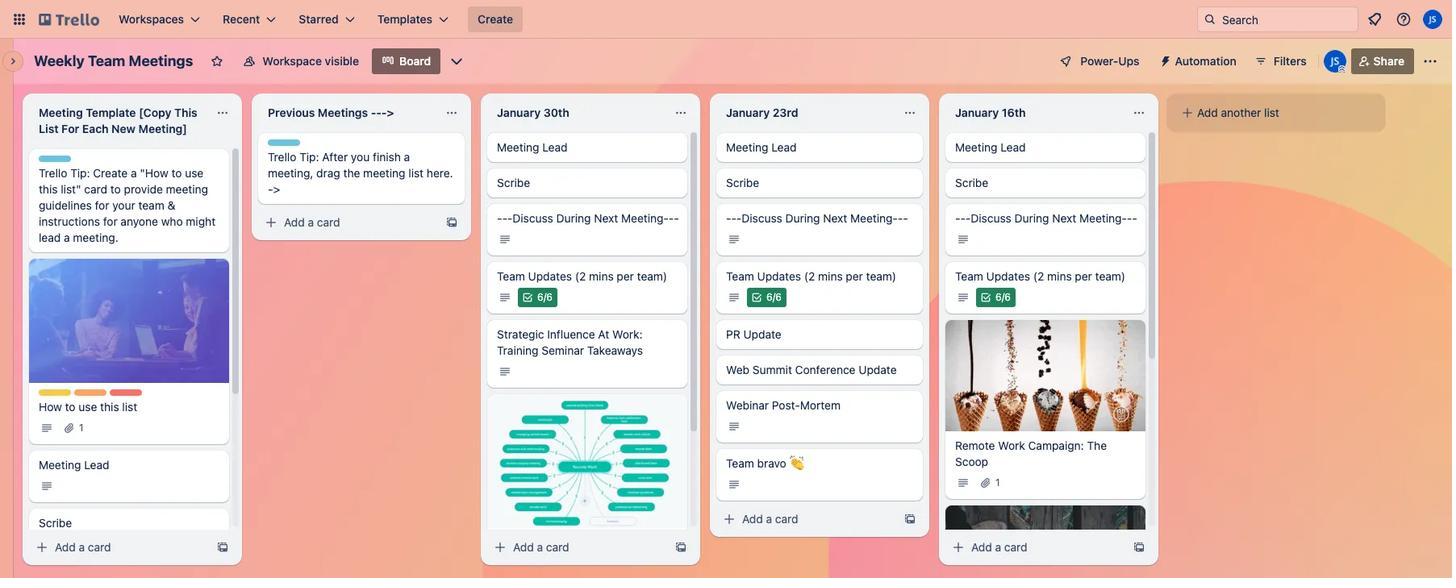 Task type: describe. For each thing, give the bounding box(es) containing it.
the
[[343, 166, 360, 180]]

webinar post-mortem link
[[716, 391, 923, 443]]

update inside pr update link
[[743, 328, 782, 341]]

add for add a card link related to meeting template [copy this list for each new meeting] text field's create from template… icon
[[55, 541, 76, 554]]

instructions
[[39, 215, 100, 228]]

this member is an admin of this board. image
[[1338, 65, 1345, 73]]

team for january 23rd 'text box' scribe link
[[726, 269, 754, 283]]

mins for pr update link
[[818, 269, 843, 283]]

ups
[[1118, 54, 1140, 68]]

remote work campaign: the scoop
[[955, 439, 1107, 469]]

---discuss during next meeting--- for ---discuss during next meeting--- link corresponding to scribe link associated with the january 30th text box
[[497, 211, 679, 225]]

customize views image
[[449, 53, 465, 69]]

create from template… image for previous meetings ---> text box
[[445, 216, 458, 229]]

recent
[[223, 12, 260, 26]]

strategic influence at work: training seminar takeaways link
[[487, 320, 687, 388]]

meeting lead link for january 23rd 'text box'
[[716, 133, 923, 162]]

add a card link for meeting template [copy this list for each new meeting] text field's create from template… icon
[[29, 536, 210, 559]]

templates button
[[368, 6, 458, 32]]

3 updates from the left
[[986, 269, 1030, 283]]

power-
[[1080, 54, 1118, 68]]

tip: for create
[[70, 166, 90, 180]]

0 vertical spatial for
[[95, 198, 109, 212]]

create button
[[468, 6, 523, 32]]

provide
[[124, 182, 163, 196]]

primary element
[[0, 0, 1452, 39]]

scribe for the january 30th text box's meeting lead link
[[497, 176, 530, 190]]

Meeting Template [Copy This List For Each New Meeting] text field
[[29, 100, 207, 142]]

at
[[598, 328, 609, 341]]

👏
[[789, 457, 804, 470]]

web
[[726, 363, 749, 377]]

create inside trello tip: create a "how to use this list" card to provide meeting guidelines for your team & instructions for anyone who might lead a meeting.
[[93, 166, 128, 180]]

jacob simon (jacobsimon16) image
[[1423, 10, 1442, 29]]

team bravo 👏 link
[[716, 449, 923, 501]]

next for scribe link for january 16th text box in the right top of the page
[[1052, 211, 1076, 225]]

strategic
[[497, 328, 544, 341]]

6/6 for pr update link
[[766, 291, 782, 303]]

guidelines
[[39, 198, 92, 212]]

your
[[112, 198, 135, 212]]

templates
[[377, 12, 432, 26]]

who
[[161, 215, 183, 228]]

(2 for pr update link
[[804, 269, 815, 283]]

you
[[351, 150, 370, 164]]

team for scribe link associated with the january 30th text box
[[497, 269, 525, 283]]

use inside trello tip: create a "how to use this list" card to provide meeting guidelines for your team & instructions for anyone who might lead a meeting.
[[185, 166, 204, 180]]

meeting down the how
[[39, 458, 81, 472]]

trello tip: after you finish a meeting, drag the meeting list here. ->
[[268, 150, 453, 196]]

remote
[[955, 439, 995, 453]]

lead
[[39, 231, 61, 244]]

scribe link for the january 30th text box
[[487, 169, 687, 198]]

per for strategic influence at work: training seminar takeaways link
[[617, 269, 634, 283]]

team inside weekly team meetings text box
[[88, 52, 125, 69]]

team
[[138, 198, 164, 212]]

team) for ---discuss during next meeting--- link related to january 23rd 'text box' scribe link
[[866, 269, 896, 283]]

trello tip: create a "how to use this list" card to provide meeting guidelines for your team & instructions for anyone who might lead a meeting. link
[[29, 149, 229, 253]]

1 vertical spatial this
[[100, 400, 119, 413]]

how to use this list
[[39, 400, 137, 413]]

add for create from template… image add a card link
[[971, 541, 992, 554]]

web summit conference update
[[726, 363, 897, 377]]

scribe link for january 23rd 'text box'
[[716, 169, 923, 198]]

meeting for meeting lead link for january 23rd 'text box'
[[726, 140, 768, 154]]

starred button
[[289, 6, 364, 32]]

here.
[[427, 166, 453, 180]]

3 mins from the left
[[1047, 269, 1072, 283]]

team inside "team bravo 👏" link
[[726, 457, 754, 470]]

meeting- for scribe link for january 16th text box in the right top of the page
[[1079, 211, 1127, 225]]

sm image inside webinar post-mortem link
[[726, 419, 742, 435]]

drag
[[316, 166, 340, 180]]

create from template… image for january 23rd 'text box'
[[904, 513, 916, 526]]

search image
[[1204, 13, 1217, 26]]

takeaways
[[587, 344, 643, 357]]

after
[[322, 150, 348, 164]]

1 vertical spatial use
[[78, 400, 97, 413]]

finish
[[373, 150, 401, 164]]

board
[[399, 54, 431, 68]]

power-ups
[[1080, 54, 1140, 68]]

sm image inside "team bravo 👏" link
[[726, 477, 742, 493]]

1 vertical spatial for
[[103, 215, 118, 228]]

add a card link for create from template… icon associated with previous meetings ---> text box
[[258, 211, 439, 234]]

meeting for january 16th text box in the right top of the page meeting lead link
[[955, 140, 997, 154]]

discuss for pr update link
[[742, 211, 782, 225]]

add a card for create from template… icon associated with previous meetings ---> text box
[[284, 215, 340, 229]]

card for meeting lead link for january 23rd 'text box'
[[775, 512, 798, 526]]

back to home image
[[39, 6, 99, 32]]

card inside trello tip: create a "how to use this list" card to provide meeting guidelines for your team & instructions for anyone who might lead a meeting.
[[84, 182, 107, 196]]

list"
[[61, 182, 81, 196]]

anyone
[[121, 215, 158, 228]]

jacob simon (jacobsimon16) image
[[1324, 50, 1346, 73]]

1 horizontal spatial 1
[[996, 477, 1000, 489]]

0 horizontal spatial 1
[[79, 422, 84, 434]]

filters button
[[1249, 48, 1312, 74]]

card for 'trello tip: create a "how to use this list" card to provide meeting guidelines for your team & instructions for anyone who might lead a meeting.' link
[[88, 541, 111, 554]]

the
[[1087, 439, 1107, 453]]

training
[[497, 344, 538, 357]]

1 vertical spatial to
[[110, 182, 121, 196]]

add another list link
[[1173, 100, 1380, 126]]

(2 for strategic influence at work: training seminar takeaways link
[[575, 269, 586, 283]]

automation button
[[1152, 48, 1246, 74]]

visible
[[325, 54, 359, 68]]

meeting lead link for the january 30th text box
[[487, 133, 687, 162]]

add a card for meeting template [copy this list for each new meeting] text field's create from template… icon
[[55, 541, 111, 554]]

workspace visible button
[[233, 48, 369, 74]]

this inside trello tip: create a "how to use this list" card to provide meeting guidelines for your team & instructions for anyone who might lead a meeting.
[[39, 182, 58, 196]]

lead down how to use this list
[[84, 458, 109, 472]]

strategic influence at work: training seminar takeaways
[[497, 328, 643, 357]]

scoop
[[955, 455, 988, 469]]

add a card for create from template… icon for the january 30th text box
[[513, 541, 569, 554]]

add another list
[[1197, 106, 1279, 119]]

sm image inside add another list link
[[1179, 105, 1196, 121]]

meeting lead for january 16th text box in the right top of the page meeting lead link
[[955, 140, 1026, 154]]

work:
[[612, 328, 643, 341]]

team updates (2 mins per team) for pr update link
[[726, 269, 896, 283]]

starred
[[299, 12, 339, 26]]

mortem
[[800, 399, 841, 412]]

2 horizontal spatial to
[[171, 166, 182, 180]]

work
[[998, 439, 1025, 453]]

3 6/6 from the left
[[996, 291, 1011, 303]]

a inside trello tip: after you finish a meeting, drag the meeting list here. ->
[[404, 150, 410, 164]]

meeting,
[[268, 166, 313, 180]]

seminar
[[542, 344, 584, 357]]

create from template… image for meeting template [copy this list for each new meeting] text field
[[216, 541, 229, 554]]

workspaces button
[[109, 6, 210, 32]]

conference
[[795, 363, 856, 377]]

pr update
[[726, 328, 782, 341]]

per for pr update link
[[846, 269, 863, 283]]

trello tip: after you finish a meeting, drag the meeting list here. -> link
[[258, 133, 465, 204]]



Task type: vqa. For each thing, say whether or not it's contained in the screenshot.
the Meetings
yes



Task type: locate. For each thing, give the bounding box(es) containing it.
1 meeting- from the left
[[621, 211, 669, 225]]

2 (2 from the left
[[804, 269, 815, 283]]

team) for ---discuss during next meeting--- link corresponding to scribe link associated with the january 30th text box
[[637, 269, 667, 283]]

to right the how
[[65, 400, 75, 413]]

2 vertical spatial list
[[122, 400, 137, 413]]

6/6 for strategic influence at work: training seminar takeaways link
[[537, 291, 553, 303]]

share
[[1374, 54, 1405, 68]]

2 mins from the left
[[818, 269, 843, 283]]

list inside trello tip: after you finish a meeting, drag the meeting list here. ->
[[408, 166, 424, 180]]

1 vertical spatial meeting
[[166, 182, 208, 196]]

2 meeting- from the left
[[850, 211, 898, 225]]

scribe link for january 16th text box in the right top of the page
[[945, 169, 1146, 198]]

update right the conference
[[859, 363, 897, 377]]

0 horizontal spatial discuss
[[513, 211, 553, 225]]

0 vertical spatial this
[[39, 182, 58, 196]]

mins
[[589, 269, 614, 283], [818, 269, 843, 283], [1047, 269, 1072, 283]]

trello inside trello tip: create a "how to use this list" card to provide meeting guidelines for your team & instructions for anyone who might lead a meeting.
[[39, 166, 67, 180]]

3 team updates (2 mins per team) from the left
[[955, 269, 1126, 283]]

1 during from the left
[[556, 211, 591, 225]]

this
[[39, 182, 58, 196], [100, 400, 119, 413]]

card
[[84, 182, 107, 196], [317, 215, 340, 229], [775, 512, 798, 526], [88, 541, 111, 554], [546, 541, 569, 554], [1004, 541, 1027, 554]]

"how
[[140, 166, 168, 180]]

0 horizontal spatial meeting-
[[621, 211, 669, 225]]

0 horizontal spatial meeting
[[166, 182, 208, 196]]

tip: for after
[[299, 150, 319, 164]]

list right the how
[[122, 400, 137, 413]]

list
[[1264, 106, 1279, 119], [408, 166, 424, 180], [122, 400, 137, 413]]

during for scribe link for january 16th text box in the right top of the page
[[1015, 211, 1049, 225]]

card for the january 30th text box's meeting lead link
[[546, 541, 569, 554]]

meeting lead down the january 30th text box
[[497, 140, 568, 154]]

meeting down finish
[[363, 166, 405, 180]]

0 horizontal spatial during
[[556, 211, 591, 225]]

add a card link for create from template… icon for the january 30th text box
[[487, 536, 668, 559]]

1 per from the left
[[617, 269, 634, 283]]

1 vertical spatial 1
[[996, 477, 1000, 489]]

add a card for create from template… image
[[971, 541, 1027, 554]]

lead down january 16th text box in the right top of the page
[[1001, 140, 1026, 154]]

1 horizontal spatial during
[[785, 211, 820, 225]]

2 updates from the left
[[757, 269, 801, 283]]

for
[[95, 198, 109, 212], [103, 215, 118, 228]]

1 horizontal spatial tip:
[[299, 150, 319, 164]]

meeting inside trello tip: after you finish a meeting, drag the meeting list here. ->
[[363, 166, 405, 180]]

meeting down the january 30th text box
[[497, 140, 539, 154]]

trello up 'list"'
[[39, 166, 67, 180]]

3 ---discuss during next meeting--- link from the left
[[945, 204, 1146, 256]]

share button
[[1351, 48, 1414, 74]]

0 horizontal spatial ---discuss during next meeting--- link
[[487, 204, 687, 256]]

automation
[[1175, 54, 1237, 68]]

use right "how
[[185, 166, 204, 180]]

&
[[167, 198, 175, 212]]

add a card
[[284, 215, 340, 229], [742, 512, 798, 526], [55, 541, 111, 554], [513, 541, 569, 554], [971, 541, 1027, 554]]

Board name text field
[[26, 48, 201, 74]]

updates for pr update link
[[757, 269, 801, 283]]

0 horizontal spatial updates
[[528, 269, 572, 283]]

1 team updates (2 mins per team) from the left
[[497, 269, 667, 283]]

bravo
[[757, 457, 786, 470]]

create from template… image
[[445, 216, 458, 229], [904, 513, 916, 526], [216, 541, 229, 554], [674, 541, 687, 554]]

sm image
[[1152, 48, 1175, 71], [955, 232, 971, 248], [497, 290, 513, 306], [520, 290, 536, 306], [749, 290, 765, 306], [497, 364, 513, 380], [39, 420, 55, 436], [61, 420, 77, 436], [978, 475, 994, 491], [726, 477, 742, 493], [39, 478, 55, 494], [34, 540, 50, 556], [492, 540, 508, 556]]

create
[[478, 12, 513, 26], [93, 166, 128, 180]]

webinar post-mortem
[[726, 399, 841, 412]]

Search field
[[1217, 7, 1358, 31]]

---discuss during next meeting--- link
[[487, 204, 687, 256], [716, 204, 923, 256], [945, 204, 1146, 256]]

team for scribe link for january 16th text box in the right top of the page
[[955, 269, 983, 283]]

meeting up &
[[166, 182, 208, 196]]

trello up meeting,
[[268, 150, 296, 164]]

2 ---discuss during next meeting--- from the left
[[726, 211, 908, 225]]

1 discuss from the left
[[513, 211, 553, 225]]

how
[[39, 400, 62, 413]]

meeting- for january 23rd 'text box' scribe link
[[850, 211, 898, 225]]

1 team) from the left
[[637, 269, 667, 283]]

meeting lead down january 16th text box in the right top of the page
[[955, 140, 1026, 154]]

meeting lead for the january 30th text box's meeting lead link
[[497, 140, 568, 154]]

0 vertical spatial tip:
[[299, 150, 319, 164]]

lead down january 23rd 'text box'
[[771, 140, 797, 154]]

campaign:
[[1028, 439, 1084, 453]]

add for add a card link associated with create from template… icon associated with previous meetings ---> text box
[[284, 215, 305, 229]]

meeting lead for meeting lead link for january 23rd 'text box'
[[726, 140, 797, 154]]

1 vertical spatial list
[[408, 166, 424, 180]]

0 horizontal spatial ---discuss during next meeting---
[[497, 211, 679, 225]]

webinar
[[726, 399, 769, 412]]

next
[[594, 211, 618, 225], [823, 211, 847, 225], [1052, 211, 1076, 225]]

January 30th text field
[[487, 100, 665, 126]]

2 horizontal spatial team updates (2 mins per team)
[[955, 269, 1126, 283]]

this right the how
[[100, 400, 119, 413]]

sm image inside automation button
[[1152, 48, 1175, 71]]

scribe for january 16th text box in the right top of the page meeting lead link
[[955, 176, 988, 190]]

1 horizontal spatial (2
[[804, 269, 815, 283]]

might
[[186, 215, 216, 228]]

1 vertical spatial tip:
[[70, 166, 90, 180]]

meetings
[[129, 52, 193, 69]]

lead down the january 30th text box
[[542, 140, 568, 154]]

use right the how
[[78, 400, 97, 413]]

0 vertical spatial update
[[743, 328, 782, 341]]

1 next from the left
[[594, 211, 618, 225]]

2 horizontal spatial (2
[[1033, 269, 1044, 283]]

team)
[[637, 269, 667, 283], [866, 269, 896, 283], [1095, 269, 1126, 283]]

meeting down january 16th text box in the right top of the page
[[955, 140, 997, 154]]

3 during from the left
[[1015, 211, 1049, 225]]

create inside create button
[[478, 12, 513, 26]]

3 ---discuss during next meeting--- from the left
[[955, 211, 1137, 225]]

---discuss during next meeting--- for scribe link for january 16th text box in the right top of the page ---discuss during next meeting--- link
[[955, 211, 1137, 225]]

star or unstar board image
[[211, 55, 224, 68]]

3 meeting- from the left
[[1079, 211, 1127, 225]]

create from template… image
[[1133, 541, 1146, 554]]

meeting-
[[621, 211, 669, 225], [850, 211, 898, 225], [1079, 211, 1127, 225]]

---discuss during next meeting---
[[497, 211, 679, 225], [726, 211, 908, 225], [955, 211, 1137, 225]]

add a card link for january 23rd 'text box''s create from template… icon
[[716, 508, 897, 531]]

2 horizontal spatial meeting-
[[1079, 211, 1127, 225]]

1 horizontal spatial this
[[100, 400, 119, 413]]

0 horizontal spatial 6/6
[[537, 291, 553, 303]]

0 notifications image
[[1365, 10, 1384, 29]]

add for add a card link related to january 23rd 'text box''s create from template… icon
[[742, 512, 763, 526]]

0 horizontal spatial team)
[[637, 269, 667, 283]]

power-ups button
[[1048, 48, 1149, 74]]

- inside trello tip: after you finish a meeting, drag the meeting list here. ->
[[268, 182, 273, 196]]

per
[[617, 269, 634, 283], [846, 269, 863, 283], [1075, 269, 1092, 283]]

tip: up meeting,
[[299, 150, 319, 164]]

2 horizontal spatial per
[[1075, 269, 1092, 283]]

team updates (2 mins per team) for strategic influence at work: training seminar takeaways link
[[497, 269, 667, 283]]

add a card link
[[258, 211, 439, 234], [716, 508, 897, 531], [29, 536, 210, 559], [487, 536, 668, 559], [945, 536, 1126, 559]]

1 horizontal spatial team)
[[866, 269, 896, 283]]

2 horizontal spatial ---discuss during next meeting---
[[955, 211, 1137, 225]]

0 vertical spatial use
[[185, 166, 204, 180]]

pr update link
[[716, 320, 923, 349]]

1 horizontal spatial next
[[823, 211, 847, 225]]

2 horizontal spatial team)
[[1095, 269, 1126, 283]]

card for trello tip: after you finish a meeting, drag the meeting list here. -> link
[[317, 215, 340, 229]]

next for january 23rd 'text box' scribe link
[[823, 211, 847, 225]]

add a card link for create from template… image
[[945, 536, 1126, 559]]

2 horizontal spatial ---discuss during next meeting--- link
[[945, 204, 1146, 256]]

0 horizontal spatial this
[[39, 182, 58, 196]]

---discuss during next meeting--- link for scribe link for january 16th text box in the right top of the page
[[945, 204, 1146, 256]]

show menu image
[[1422, 53, 1438, 69]]

trello for trello tip: after you finish a meeting, drag the meeting list here. ->
[[268, 150, 296, 164]]

1 ---discuss during next meeting--- link from the left
[[487, 204, 687, 256]]

1 updates from the left
[[528, 269, 572, 283]]

1 horizontal spatial use
[[185, 166, 204, 180]]

0 horizontal spatial team updates (2 mins per team)
[[497, 269, 667, 283]]

filters
[[1274, 54, 1307, 68]]

to right "how
[[171, 166, 182, 180]]

update right pr in the bottom of the page
[[743, 328, 782, 341]]

0 vertical spatial trello
[[268, 150, 296, 164]]

updates
[[528, 269, 572, 283], [757, 269, 801, 283], [986, 269, 1030, 283]]

to up your on the left top of page
[[110, 182, 121, 196]]

Previous Meetings ---> text field
[[258, 100, 436, 126]]

2 team) from the left
[[866, 269, 896, 283]]

another
[[1221, 106, 1261, 119]]

trello
[[268, 150, 296, 164], [39, 166, 67, 180]]

2 vertical spatial to
[[65, 400, 75, 413]]

1 vertical spatial create
[[93, 166, 128, 180]]

next for scribe link associated with the january 30th text box
[[594, 211, 618, 225]]

1 horizontal spatial discuss
[[742, 211, 782, 225]]

2 per from the left
[[846, 269, 863, 283]]

discuss for strategic influence at work: training seminar takeaways link
[[513, 211, 553, 225]]

2 horizontal spatial during
[[1015, 211, 1049, 225]]

card for january 16th text box in the right top of the page meeting lead link
[[1004, 541, 1027, 554]]

lead
[[542, 140, 568, 154], [771, 140, 797, 154], [1001, 140, 1026, 154], [84, 458, 109, 472]]

0 horizontal spatial use
[[78, 400, 97, 413]]

3 team) from the left
[[1095, 269, 1126, 283]]

meeting.
[[73, 231, 118, 244]]

2 horizontal spatial updates
[[986, 269, 1030, 283]]

weekly team meetings
[[34, 52, 193, 69]]

1 horizontal spatial create
[[478, 12, 513, 26]]

list right another
[[1264, 106, 1279, 119]]

1 horizontal spatial meeting
[[363, 166, 405, 180]]

---discuss during next meeting--- link for scribe link associated with the january 30th text box
[[487, 204, 687, 256]]

meeting- for scribe link associated with the january 30th text box
[[621, 211, 669, 225]]

---discuss during next meeting--- link for january 23rd 'text box' scribe link
[[716, 204, 923, 256]]

team) for scribe link for january 16th text box in the right top of the page ---discuss during next meeting--- link
[[1095, 269, 1126, 283]]

1 horizontal spatial update
[[859, 363, 897, 377]]

0 horizontal spatial to
[[65, 400, 75, 413]]

influence
[[547, 328, 595, 341]]

web summit conference update link
[[716, 356, 923, 385]]

-
[[268, 182, 273, 196], [497, 211, 502, 225], [502, 211, 507, 225], [507, 211, 513, 225], [669, 211, 674, 225], [674, 211, 679, 225], [726, 211, 731, 225], [731, 211, 736, 225], [736, 211, 742, 225], [898, 211, 903, 225], [903, 211, 908, 225], [955, 211, 960, 225], [960, 211, 966, 225], [966, 211, 971, 225], [1127, 211, 1132, 225], [1132, 211, 1137, 225]]

trello for trello tip: create a "how to use this list" card to provide meeting guidelines for your team & instructions for anyone who might lead a meeting.
[[39, 166, 67, 180]]

0 horizontal spatial trello
[[39, 166, 67, 180]]

2 horizontal spatial list
[[1264, 106, 1279, 119]]

2 horizontal spatial discuss
[[971, 211, 1011, 225]]

0 vertical spatial 1
[[79, 422, 84, 434]]

update inside web summit conference update link
[[859, 363, 897, 377]]

trello inside trello tip: after you finish a meeting, drag the meeting list here. ->
[[268, 150, 296, 164]]

3 (2 from the left
[[1033, 269, 1044, 283]]

1 vertical spatial trello
[[39, 166, 67, 180]]

tip: up 'list"'
[[70, 166, 90, 180]]

sm image inside strategic influence at work: training seminar takeaways link
[[497, 364, 513, 380]]

1 down work
[[996, 477, 1000, 489]]

meeting down january 23rd 'text box'
[[726, 140, 768, 154]]

lead for meeting lead link for january 23rd 'text box'
[[771, 140, 797, 154]]

0 horizontal spatial tip:
[[70, 166, 90, 180]]

meeting
[[363, 166, 405, 180], [166, 182, 208, 196]]

3 per from the left
[[1075, 269, 1092, 283]]

2 6/6 from the left
[[766, 291, 782, 303]]

1 mins from the left
[[589, 269, 614, 283]]

tip:
[[299, 150, 319, 164], [70, 166, 90, 180]]

1 horizontal spatial meeting-
[[850, 211, 898, 225]]

January 16th text field
[[945, 100, 1123, 126]]

2 discuss from the left
[[742, 211, 782, 225]]

meeting
[[497, 140, 539, 154], [726, 140, 768, 154], [955, 140, 997, 154], [39, 458, 81, 472]]

during
[[556, 211, 591, 225], [785, 211, 820, 225], [1015, 211, 1049, 225]]

3 next from the left
[[1052, 211, 1076, 225]]

meeting inside trello tip: create a "how to use this list" card to provide meeting guidelines for your team & instructions for anyone who might lead a meeting.
[[166, 182, 208, 196]]

1 horizontal spatial list
[[408, 166, 424, 180]]

team
[[88, 52, 125, 69], [497, 269, 525, 283], [726, 269, 754, 283], [955, 269, 983, 283], [726, 457, 754, 470]]

a
[[404, 150, 410, 164], [131, 166, 137, 180], [308, 215, 314, 229], [64, 231, 70, 244], [766, 512, 772, 526], [79, 541, 85, 554], [537, 541, 543, 554], [995, 541, 1001, 554]]

team bravo 👏
[[726, 457, 804, 470]]

0 horizontal spatial list
[[122, 400, 137, 413]]

0 horizontal spatial next
[[594, 211, 618, 225]]

workspace visible
[[262, 54, 359, 68]]

lead for the january 30th text box's meeting lead link
[[542, 140, 568, 154]]

scribe link
[[487, 169, 687, 198], [716, 169, 923, 198], [945, 169, 1146, 198], [29, 509, 229, 560]]

workspace
[[262, 54, 322, 68]]

---discuss during next meeting--- for ---discuss during next meeting--- link related to january 23rd 'text box' scribe link
[[726, 211, 908, 225]]

1 horizontal spatial trello
[[268, 150, 296, 164]]

0 vertical spatial create
[[478, 12, 513, 26]]

trello tip: create a "how to use this list" card to provide meeting guidelines for your team & instructions for anyone who might lead a meeting.
[[39, 166, 216, 244]]

scribe for meeting lead link for january 23rd 'text box'
[[726, 176, 759, 190]]

1 horizontal spatial 6/6
[[766, 291, 782, 303]]

1 horizontal spatial to
[[110, 182, 121, 196]]

0 vertical spatial meeting
[[363, 166, 405, 180]]

team updates (2 mins per team)
[[497, 269, 667, 283], [726, 269, 896, 283], [955, 269, 1126, 283]]

1 down how to use this list
[[79, 422, 84, 434]]

0 horizontal spatial mins
[[589, 269, 614, 283]]

3 discuss from the left
[[971, 211, 1011, 225]]

add a card for january 23rd 'text box''s create from template… icon
[[742, 512, 798, 526]]

(2
[[575, 269, 586, 283], [804, 269, 815, 283], [1033, 269, 1044, 283]]

discuss
[[513, 211, 553, 225], [742, 211, 782, 225], [971, 211, 1011, 225]]

0 horizontal spatial (2
[[575, 269, 586, 283]]

0 vertical spatial list
[[1264, 106, 1279, 119]]

lead for january 16th text box in the right top of the page meeting lead link
[[1001, 140, 1026, 154]]

6/6
[[537, 291, 553, 303], [766, 291, 782, 303], [996, 291, 1011, 303]]

0 horizontal spatial per
[[617, 269, 634, 283]]

to
[[171, 166, 182, 180], [110, 182, 121, 196], [65, 400, 75, 413]]

during for scribe link associated with the january 30th text box
[[556, 211, 591, 225]]

for down your on the left top of page
[[103, 215, 118, 228]]

1 horizontal spatial updates
[[757, 269, 801, 283]]

0 vertical spatial to
[[171, 166, 182, 180]]

meeting lead down january 23rd 'text box'
[[726, 140, 797, 154]]

list left the here.
[[408, 166, 424, 180]]

updates for strategic influence at work: training seminar takeaways link
[[528, 269, 572, 283]]

meeting for the january 30th text box's meeting lead link
[[497, 140, 539, 154]]

weekly
[[34, 52, 85, 69]]

1 horizontal spatial per
[[846, 269, 863, 283]]

2 horizontal spatial mins
[[1047, 269, 1072, 283]]

2 horizontal spatial 6/6
[[996, 291, 1011, 303]]

1 horizontal spatial ---discuss during next meeting--- link
[[716, 204, 923, 256]]

2 during from the left
[[785, 211, 820, 225]]

2 horizontal spatial next
[[1052, 211, 1076, 225]]

pr
[[726, 328, 740, 341]]

mins for strategic influence at work: training seminar takeaways link
[[589, 269, 614, 283]]

0 horizontal spatial create
[[93, 166, 128, 180]]

2 ---discuss during next meeting--- link from the left
[[716, 204, 923, 256]]

summit
[[753, 363, 792, 377]]

board link
[[372, 48, 441, 74]]

1 6/6 from the left
[[537, 291, 553, 303]]

0 horizontal spatial update
[[743, 328, 782, 341]]

1 vertical spatial update
[[859, 363, 897, 377]]

tip: inside trello tip: after you finish a meeting, drag the meeting list here. ->
[[299, 150, 319, 164]]

during for january 23rd 'text box' scribe link
[[785, 211, 820, 225]]

for left your on the left top of page
[[95, 198, 109, 212]]

1 (2 from the left
[[575, 269, 586, 283]]

scribe
[[497, 176, 530, 190], [726, 176, 759, 190], [955, 176, 988, 190], [39, 516, 72, 530]]

open information menu image
[[1396, 11, 1412, 27]]

add for add a card link associated with create from template… icon for the january 30th text box
[[513, 541, 534, 554]]

1 horizontal spatial mins
[[818, 269, 843, 283]]

2 team updates (2 mins per team) from the left
[[726, 269, 896, 283]]

>
[[273, 182, 280, 196]]

1 horizontal spatial team updates (2 mins per team)
[[726, 269, 896, 283]]

meeting lead down how to use this list
[[39, 458, 109, 472]]

2 next from the left
[[823, 211, 847, 225]]

tip: inside trello tip: create a "how to use this list" card to provide meeting guidelines for your team & instructions for anyone who might lead a meeting.
[[70, 166, 90, 180]]

sm image
[[1179, 105, 1196, 121], [263, 215, 279, 231], [497, 232, 513, 248], [726, 232, 742, 248], [726, 290, 742, 306], [955, 290, 971, 306], [978, 290, 994, 306], [726, 419, 742, 435], [955, 475, 971, 491], [721, 511, 737, 528], [950, 540, 966, 556]]

create from template… image for the january 30th text box
[[674, 541, 687, 554]]

this left 'list"'
[[39, 182, 58, 196]]

January 23rd text field
[[716, 100, 894, 126]]

workspaces
[[119, 12, 184, 26]]

1 ---discuss during next meeting--- from the left
[[497, 211, 679, 225]]

recent button
[[213, 6, 286, 32]]

post-
[[772, 399, 800, 412]]

1 horizontal spatial ---discuss during next meeting---
[[726, 211, 908, 225]]

meeting lead link for january 16th text box in the right top of the page
[[945, 133, 1146, 162]]



